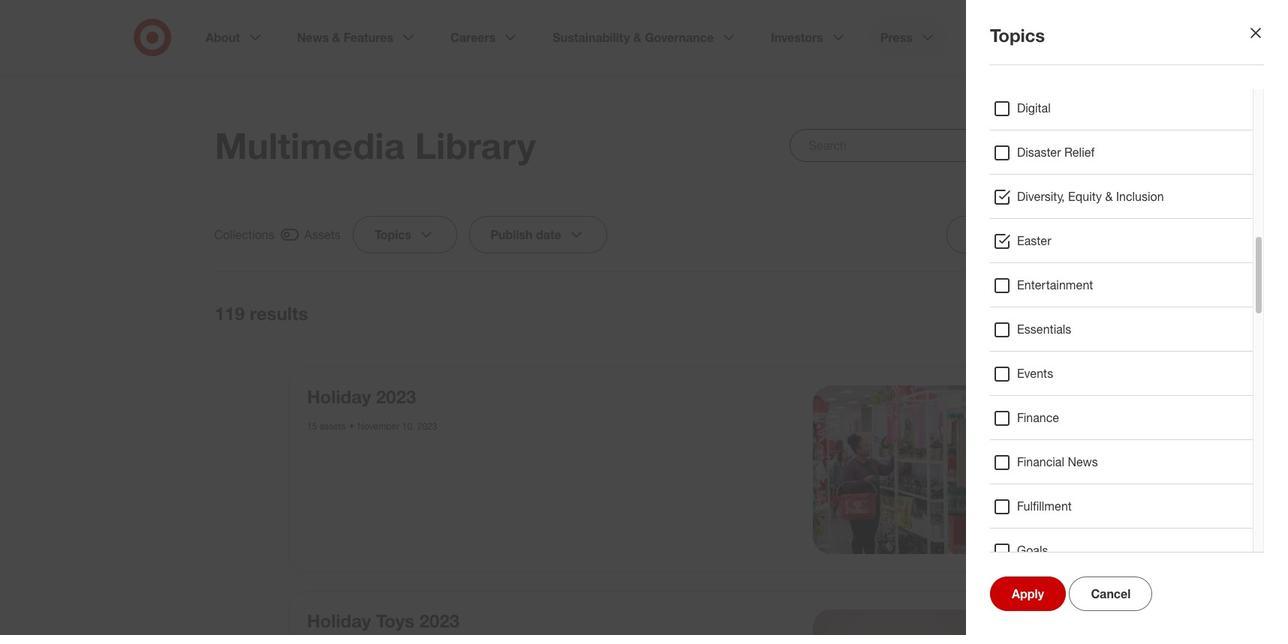 Task type: vqa. For each thing, say whether or not it's contained in the screenshot.
the bottommost the Internship
no



Task type: describe. For each thing, give the bounding box(es) containing it.
relief
[[1065, 145, 1095, 160]]

15 assets
[[307, 421, 346, 433]]

holiday 2023 link
[[307, 386, 416, 408]]

apply button
[[990, 577, 1066, 612]]

topics button
[[353, 216, 457, 254]]

Financial News checkbox
[[993, 454, 1011, 472]]

digital
[[1017, 101, 1051, 116]]

Goals checkbox
[[993, 543, 1011, 561]]

holiday toys 2023 link
[[307, 610, 460, 633]]

holiday 2023
[[307, 386, 416, 408]]

a guest carrying a red target basket browses colorful holiday displays. image
[[813, 386, 981, 555]]

topics inside dialog
[[990, 24, 1045, 47]]

multimedia
[[215, 124, 405, 167]]

publish date button
[[469, 216, 608, 254]]

Events checkbox
[[993, 366, 1011, 384]]

finance
[[1017, 411, 1060, 426]]

disaster relief
[[1017, 145, 1095, 160]]

holiday for holiday toys 2023
[[307, 610, 371, 633]]

financial
[[1017, 455, 1065, 470]]

Essentials checkbox
[[993, 321, 1011, 339]]

diversity, equity & inclusion
[[1017, 189, 1164, 204]]

news
[[1068, 455, 1098, 470]]

Digital checkbox
[[993, 100, 1011, 118]]

Disaster Relief checkbox
[[993, 144, 1011, 162]]

unchecked image
[[1032, 305, 1050, 323]]

holiday toys 2023
[[307, 610, 460, 633]]

collections
[[215, 228, 275, 243]]

0 vertical spatial 2023
[[376, 386, 416, 408]]

&
[[1106, 189, 1113, 204]]

119
[[215, 303, 245, 325]]

10,
[[402, 421, 415, 433]]

Fulfillment checkbox
[[993, 499, 1011, 517]]

entertainment
[[1017, 278, 1094, 293]]

cancel button
[[1070, 577, 1153, 612]]



Task type: locate. For each thing, give the bounding box(es) containing it.
holiday left toys
[[307, 610, 371, 633]]

2023 right toys
[[420, 610, 460, 633]]

1 holiday from the top
[[307, 386, 371, 408]]

2023
[[376, 386, 416, 408], [417, 421, 437, 433], [420, 610, 460, 633]]

1 vertical spatial holiday
[[307, 610, 371, 633]]

publish date
[[491, 228, 562, 243]]

multimedia library
[[215, 124, 536, 167]]

2023 right 10,
[[417, 421, 437, 433]]

financial news
[[1017, 455, 1098, 470]]

toys
[[376, 610, 415, 633]]

0 vertical spatial holiday
[[307, 386, 371, 408]]

goals
[[1017, 544, 1049, 559]]

2023 up the november 10, 2023
[[376, 386, 416, 408]]

equity
[[1069, 189, 1102, 204]]

date
[[537, 228, 562, 243]]

Easter checkbox
[[993, 233, 1011, 251]]

15
[[307, 421, 317, 433]]

holiday
[[307, 386, 371, 408], [307, 610, 371, 633]]

Finance checkbox
[[993, 410, 1011, 428]]

november 10, 2023
[[358, 421, 437, 433]]

topics up digital
[[990, 24, 1045, 47]]

results
[[250, 303, 308, 325]]

2 vertical spatial 2023
[[420, 610, 460, 633]]

None checkbox
[[215, 225, 341, 245], [1008, 303, 1074, 325], [215, 225, 341, 245], [1008, 303, 1074, 325]]

0 horizontal spatial topics
[[375, 228, 412, 243]]

easter
[[1017, 234, 1052, 249]]

2023 for toys
[[420, 610, 460, 633]]

1 vertical spatial 2023
[[417, 421, 437, 433]]

Entertainment checkbox
[[993, 277, 1011, 295]]

1 horizontal spatial topics
[[990, 24, 1045, 47]]

topics inside button
[[375, 228, 412, 243]]

topics dialog
[[0, 0, 1289, 636]]

1 vertical spatial topics
[[375, 228, 412, 243]]

2023 for 10,
[[417, 421, 437, 433]]

library
[[415, 124, 536, 167]]

publish
[[491, 228, 533, 243]]

topics right the assets
[[375, 228, 412, 243]]

fulfillment
[[1017, 499, 1072, 514]]

Diversity, Equity & Inclusion checkbox
[[993, 188, 1011, 206]]

checked image
[[281, 226, 299, 244]]

november
[[358, 421, 400, 433]]

assets
[[305, 228, 341, 243]]

events
[[1017, 366, 1054, 381]]

apply
[[1012, 587, 1044, 602]]

119 results
[[215, 303, 308, 325]]

0 vertical spatial topics
[[990, 24, 1045, 47]]

cancel
[[1091, 587, 1131, 602]]

topics
[[990, 24, 1045, 47], [375, 228, 412, 243]]

holiday up assets
[[307, 386, 371, 408]]

inclusion
[[1116, 189, 1164, 204]]

Search search field
[[790, 129, 1074, 162]]

holiday for holiday 2023
[[307, 386, 371, 408]]

essentials
[[1017, 322, 1072, 337]]

diversity,
[[1017, 189, 1065, 204]]

assets
[[320, 421, 346, 433]]

disaster
[[1017, 145, 1061, 160]]

2 holiday from the top
[[307, 610, 371, 633]]



